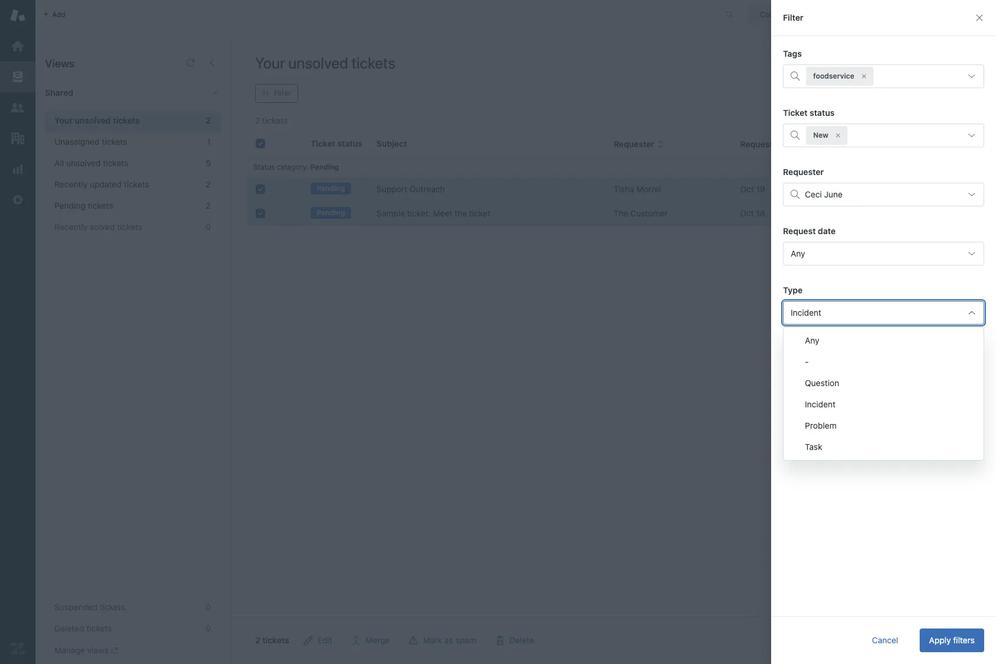 Task type: describe. For each thing, give the bounding box(es) containing it.
2 for recently updated tickets
[[206, 179, 211, 189]]

organizations image
[[10, 131, 25, 146]]

1 horizontal spatial your
[[255, 54, 285, 72]]

foodservice option
[[806, 67, 874, 86]]

any option
[[784, 330, 984, 352]]

19
[[757, 184, 765, 194]]

filters
[[954, 636, 975, 646]]

priority button
[[897, 139, 935, 150]]

manage views
[[54, 646, 109, 656]]

0 vertical spatial your unsolved tickets
[[255, 54, 396, 72]]

ticket status element
[[783, 124, 985, 147]]

views image
[[10, 69, 25, 85]]

spam
[[456, 636, 476, 646]]

cancel inside now showing 2 tickets region
[[937, 636, 963, 646]]

0 for suspended tickets
[[206, 603, 211, 613]]

support outreach
[[377, 184, 445, 194]]

manage
[[54, 646, 85, 656]]

oct 19
[[740, 184, 765, 194]]

1
[[207, 137, 211, 147]]

shared heading
[[36, 75, 231, 111]]

status
[[810, 108, 835, 118]]

apply filters button
[[920, 629, 985, 653]]

status category: pending
[[253, 163, 339, 172]]

get started image
[[10, 38, 25, 54]]

morrel
[[637, 184, 661, 194]]

june
[[825, 189, 843, 200]]

recently solved tickets
[[54, 222, 142, 232]]

priority inside priority button
[[897, 139, 926, 149]]

0 for deleted tickets
[[206, 624, 211, 634]]

question inside 'row'
[[807, 184, 841, 194]]

tisha morrel
[[614, 184, 661, 194]]

type inside the filter dialog
[[783, 285, 803, 295]]

sample ticket: meet the ticket
[[377, 208, 491, 218]]

new
[[814, 131, 829, 140]]

tags
[[783, 49, 802, 59]]

delete
[[510, 636, 534, 646]]

request
[[783, 226, 816, 236]]

the
[[455, 208, 467, 218]]

foodservice
[[814, 72, 855, 81]]

recently updated tickets
[[54, 179, 149, 189]]

the customer
[[614, 208, 668, 218]]

date
[[818, 226, 836, 236]]

2 for your unsolved tickets
[[206, 115, 211, 126]]

tags element
[[783, 65, 985, 88]]

zendesk support image
[[10, 8, 25, 23]]

apply filters
[[929, 636, 975, 646]]

customers image
[[10, 100, 25, 115]]

delete button
[[486, 629, 544, 653]]

ceci june
[[805, 189, 843, 200]]

now showing 2 tickets region
[[232, 127, 997, 665]]

0 for recently solved tickets
[[206, 222, 211, 232]]

1 cancel button from the left
[[863, 629, 908, 653]]

recently for recently solved tickets
[[54, 222, 88, 232]]

remove image
[[835, 132, 842, 139]]

requester element
[[783, 183, 985, 207]]

any for any field
[[791, 249, 806, 259]]

task
[[805, 442, 823, 452]]

status
[[253, 163, 275, 172]]

unassigned
[[54, 137, 99, 147]]

priority inside the filter dialog
[[783, 345, 813, 355]]

category:
[[277, 163, 309, 172]]

recently for recently updated tickets
[[54, 179, 88, 189]]

views
[[45, 57, 75, 70]]

requester inside button
[[614, 139, 655, 149]]

request date
[[783, 226, 836, 236]]

support
[[377, 184, 407, 194]]

deleted tickets
[[54, 624, 112, 634]]

conversations button
[[747, 5, 835, 24]]



Task type: locate. For each thing, give the bounding box(es) containing it.
collapse views pane image
[[207, 58, 217, 68]]

2 row from the top
[[246, 202, 988, 226]]

conversations
[[760, 10, 808, 19]]

your unsolved tickets
[[255, 54, 396, 72], [54, 115, 140, 126]]

type button
[[807, 139, 836, 150]]

requested
[[740, 139, 783, 149]]

Any field
[[783, 242, 985, 266]]

2 vertical spatial 0
[[206, 624, 211, 634]]

1 horizontal spatial cancel
[[937, 636, 963, 646]]

1 vertical spatial type
[[783, 285, 803, 295]]

1 vertical spatial recently
[[54, 222, 88, 232]]

filter
[[783, 12, 804, 23], [274, 89, 291, 98]]

requester inside the filter dialog
[[783, 167, 824, 177]]

oct
[[740, 184, 754, 194], [740, 208, 754, 218]]

cancel button
[[863, 629, 908, 653], [928, 629, 973, 653]]

(opens in a new tab) image
[[109, 648, 118, 655]]

recently
[[54, 179, 88, 189], [54, 222, 88, 232]]

requester up the tisha morrel
[[614, 139, 655, 149]]

2 vertical spatial unsolved
[[66, 158, 101, 168]]

remove image
[[861, 73, 868, 80]]

shared
[[45, 88, 73, 98]]

incident up -
[[791, 308, 822, 318]]

oct 18
[[740, 208, 765, 218]]

incident inside 'field'
[[791, 308, 822, 318]]

filter inside the filter dialog
[[783, 12, 804, 23]]

2 for pending tickets
[[206, 201, 211, 211]]

0 horizontal spatial requester
[[614, 139, 655, 149]]

0 vertical spatial priority
[[897, 139, 926, 149]]

refresh views pane image
[[186, 58, 195, 68]]

suspended tickets
[[54, 603, 125, 613]]

row containing support outreach
[[246, 177, 988, 202]]

0 vertical spatial question
[[807, 184, 841, 194]]

reporting image
[[10, 162, 25, 177]]

your
[[255, 54, 285, 72], [54, 115, 73, 126]]

0 vertical spatial recently
[[54, 179, 88, 189]]

0
[[206, 222, 211, 232], [206, 603, 211, 613], [206, 624, 211, 634]]

unsolved for 5
[[66, 158, 101, 168]]

merge button
[[342, 629, 400, 653]]

incident inside option
[[805, 400, 836, 410]]

edit button
[[294, 629, 342, 653]]

your up unassigned
[[54, 115, 73, 126]]

solved
[[90, 222, 115, 232]]

1 horizontal spatial type
[[807, 139, 826, 149]]

1 horizontal spatial priority
[[897, 139, 926, 149]]

0 horizontal spatial your
[[54, 115, 73, 126]]

2 0 from the top
[[206, 603, 211, 613]]

type inside button
[[807, 139, 826, 149]]

tisha
[[614, 184, 634, 194]]

recently down all
[[54, 179, 88, 189]]

priority up -
[[783, 345, 813, 355]]

0 vertical spatial type
[[807, 139, 826, 149]]

1 vertical spatial requester
[[783, 167, 824, 177]]

1 horizontal spatial cancel button
[[928, 629, 973, 653]]

ticket:
[[407, 208, 431, 218]]

1 row from the top
[[246, 177, 988, 202]]

incident
[[791, 308, 822, 318], [805, 400, 836, 410]]

any down request
[[791, 249, 806, 259]]

requester button
[[614, 139, 664, 150]]

1 vertical spatial 0
[[206, 603, 211, 613]]

1 horizontal spatial requester
[[783, 167, 824, 177]]

0 vertical spatial incident
[[791, 308, 822, 318]]

requester
[[614, 139, 655, 149], [783, 167, 824, 177]]

mark
[[423, 636, 442, 646]]

2
[[206, 115, 211, 126], [206, 179, 211, 189], [206, 201, 211, 211], [255, 636, 260, 646]]

zendesk image
[[10, 642, 25, 657]]

none field inside the filter dialog
[[783, 361, 985, 384]]

deleted
[[54, 624, 84, 634]]

1 vertical spatial any
[[805, 336, 820, 346]]

question inside type list box
[[805, 378, 840, 388]]

problem option
[[784, 416, 984, 437]]

row containing sample ticket: meet the ticket
[[246, 202, 988, 226]]

2 oct from the top
[[740, 208, 754, 218]]

unsolved up filter button
[[288, 54, 348, 72]]

any inside field
[[791, 249, 806, 259]]

mark as spam
[[423, 636, 476, 646]]

merge
[[366, 636, 390, 646]]

unassigned tickets
[[54, 137, 127, 147]]

apply
[[929, 636, 951, 646]]

0 vertical spatial oct
[[740, 184, 754, 194]]

row down tisha
[[246, 202, 988, 226]]

type list box
[[783, 327, 985, 461]]

unsolved up unassigned tickets
[[75, 115, 111, 126]]

manage views link
[[54, 646, 118, 657]]

your unsolved tickets up filter button
[[255, 54, 396, 72]]

filter inside filter button
[[274, 89, 291, 98]]

any up -
[[805, 336, 820, 346]]

0 horizontal spatial cancel button
[[863, 629, 908, 653]]

close drawer image
[[975, 13, 985, 23]]

1 0 from the top
[[206, 222, 211, 232]]

type
[[807, 139, 826, 149], [783, 285, 803, 295]]

tickets
[[352, 54, 396, 72], [113, 115, 140, 126], [102, 137, 127, 147], [103, 158, 128, 168], [124, 179, 149, 189], [88, 201, 113, 211], [117, 222, 142, 232], [100, 603, 125, 613], [86, 624, 112, 634], [262, 636, 289, 646]]

Incident field
[[783, 301, 985, 325]]

0 horizontal spatial type
[[783, 285, 803, 295]]

all unsolved tickets
[[54, 158, 128, 168]]

2 inside region
[[255, 636, 260, 646]]

3 0 from the top
[[206, 624, 211, 634]]

row
[[246, 177, 988, 202], [246, 202, 988, 226]]

0 vertical spatial requester
[[614, 139, 655, 149]]

0 horizontal spatial cancel
[[872, 636, 899, 646]]

edit
[[318, 636, 333, 646]]

the
[[614, 208, 628, 218]]

ticket
[[469, 208, 491, 218]]

updated
[[90, 179, 122, 189]]

oct left the 18
[[740, 208, 754, 218]]

tickets inside region
[[262, 636, 289, 646]]

filter button
[[255, 84, 298, 103]]

1 oct from the top
[[740, 184, 754, 194]]

oct left 19
[[740, 184, 754, 194]]

recently down pending tickets
[[54, 222, 88, 232]]

2 tickets
[[255, 636, 289, 646]]

your up filter button
[[255, 54, 285, 72]]

any for type list box
[[805, 336, 820, 346]]

any
[[791, 249, 806, 259], [805, 336, 820, 346]]

suspended
[[54, 603, 98, 613]]

1 vertical spatial filter
[[274, 89, 291, 98]]

outreach
[[410, 184, 445, 194]]

0 vertical spatial unsolved
[[288, 54, 348, 72]]

incident option
[[784, 394, 984, 416]]

0 vertical spatial any
[[791, 249, 806, 259]]

- question
[[805, 357, 840, 388]]

pending tickets
[[54, 201, 113, 211]]

1 vertical spatial incident
[[805, 400, 836, 410]]

1 vertical spatial priority
[[783, 345, 813, 355]]

0 horizontal spatial priority
[[783, 345, 813, 355]]

None field
[[783, 361, 985, 384]]

ticket
[[783, 108, 808, 118]]

0 horizontal spatial filter
[[274, 89, 291, 98]]

oct for oct 19
[[740, 184, 754, 194]]

subject
[[377, 139, 407, 149]]

2 recently from the top
[[54, 222, 88, 232]]

1 horizontal spatial filter
[[783, 12, 804, 23]]

1 vertical spatial your unsolved tickets
[[54, 115, 140, 126]]

oct for oct 18
[[740, 208, 754, 218]]

views
[[87, 646, 109, 656]]

unsolved for 2
[[75, 115, 111, 126]]

problem
[[805, 421, 837, 431]]

filter dialog
[[772, 0, 997, 665]]

sample ticket: meet the ticket link
[[377, 208, 491, 220]]

main element
[[0, 0, 36, 665]]

admin image
[[10, 192, 25, 208]]

sample
[[377, 208, 405, 218]]

1 cancel from the left
[[872, 636, 899, 646]]

as
[[445, 636, 453, 646]]

0 horizontal spatial your unsolved tickets
[[54, 115, 140, 126]]

- option
[[784, 352, 984, 373]]

priority up requester element
[[897, 139, 926, 149]]

incident up problem
[[805, 400, 836, 410]]

ceci
[[805, 189, 822, 200]]

priority
[[897, 139, 926, 149], [783, 345, 813, 355]]

question option
[[784, 373, 984, 394]]

ticket status
[[783, 108, 835, 118]]

new option
[[806, 126, 848, 145]]

pending
[[311, 163, 339, 172], [317, 184, 345, 193], [54, 201, 86, 211], [317, 209, 345, 217]]

2 cancel from the left
[[937, 636, 963, 646]]

shared button
[[36, 75, 199, 111]]

support outreach link
[[377, 184, 445, 195]]

1 vertical spatial unsolved
[[75, 115, 111, 126]]

question up the date
[[807, 184, 841, 194]]

-
[[805, 357, 809, 367]]

5
[[206, 158, 211, 168]]

1 recently from the top
[[54, 179, 88, 189]]

mark as spam button
[[400, 629, 486, 653]]

task option
[[784, 437, 984, 458]]

1 horizontal spatial your unsolved tickets
[[255, 54, 396, 72]]

1 vertical spatial question
[[805, 378, 840, 388]]

18
[[757, 208, 765, 218]]

your unsolved tickets up unassigned tickets
[[54, 115, 140, 126]]

0 vertical spatial 0
[[206, 222, 211, 232]]

row up the
[[246, 177, 988, 202]]

cancel inside the filter dialog
[[872, 636, 899, 646]]

unsolved down unassigned
[[66, 158, 101, 168]]

1 vertical spatial your
[[54, 115, 73, 126]]

unsolved
[[288, 54, 348, 72], [75, 115, 111, 126], [66, 158, 101, 168]]

all
[[54, 158, 64, 168]]

requested button
[[740, 139, 793, 150]]

0 vertical spatial your
[[255, 54, 285, 72]]

meet
[[433, 208, 453, 218]]

0 vertical spatial filter
[[783, 12, 804, 23]]

1 vertical spatial oct
[[740, 208, 754, 218]]

customer
[[631, 208, 668, 218]]

question
[[807, 184, 841, 194], [805, 378, 840, 388]]

question down -
[[805, 378, 840, 388]]

requester up the ceci
[[783, 167, 824, 177]]

2 cancel button from the left
[[928, 629, 973, 653]]

any inside option
[[805, 336, 820, 346]]



Task type: vqa. For each thing, say whether or not it's contained in the screenshot.
"Views" icon
yes



